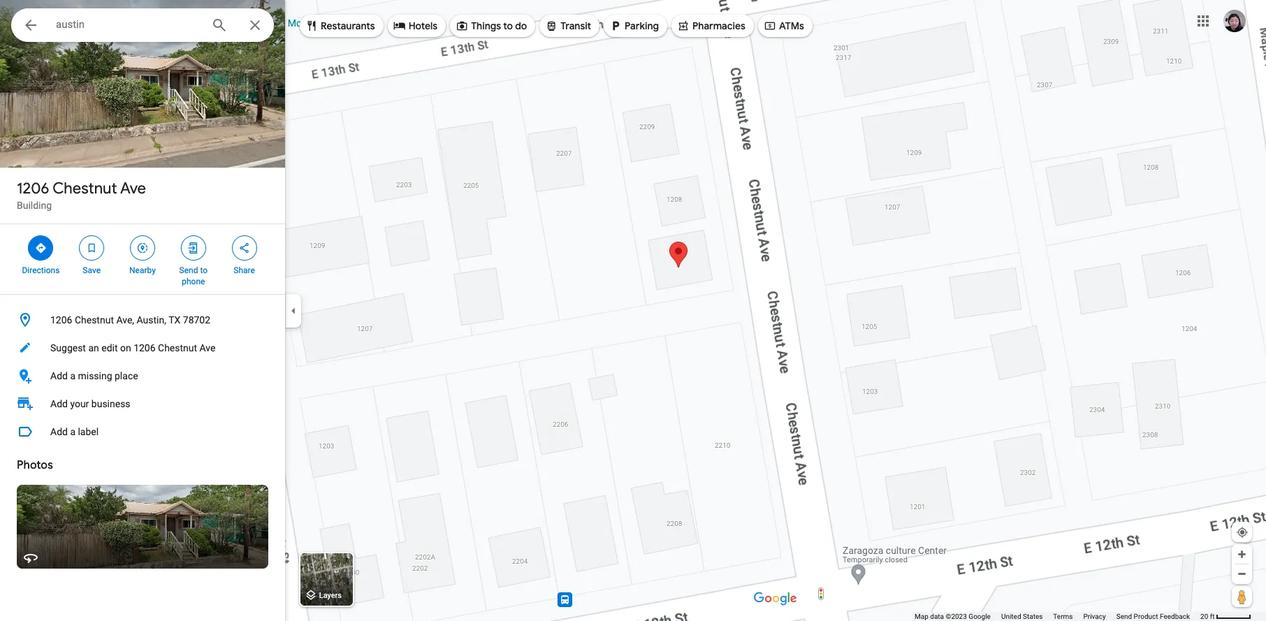 Task type: describe. For each thing, give the bounding box(es) containing it.
suggest an edit on 1206 chestnut ave
[[50, 342, 216, 354]]


[[136, 240, 149, 256]]


[[393, 18, 406, 33]]

collapse side panel image
[[286, 303, 301, 318]]

 transit
[[545, 18, 591, 33]]

78702
[[183, 314, 210, 326]]

label
[[78, 426, 99, 437]]

business
[[91, 398, 130, 409]]

send product feedback button
[[1116, 612, 1190, 621]]

add a missing place button
[[0, 362, 285, 390]]


[[22, 15, 39, 35]]

send for send product feedback
[[1116, 613, 1132, 620]]

1206 chestnut ave, austin, tx 78702 button
[[0, 306, 285, 334]]

add a missing place
[[50, 370, 138, 382]]

add a label
[[50, 426, 99, 437]]

on
[[120, 342, 131, 354]]

share
[[234, 266, 255, 275]]

send for send to phone
[[179, 266, 198, 275]]

add your business link
[[0, 390, 285, 418]]

20 ft
[[1201, 613, 1215, 620]]

ft
[[1210, 613, 1215, 620]]


[[609, 18, 622, 33]]

ave inside "button"
[[200, 342, 216, 354]]

hotels
[[409, 20, 438, 32]]

suggest an edit on 1206 chestnut ave button
[[0, 334, 285, 362]]

 hotels
[[393, 18, 438, 33]]

 pharmacies
[[677, 18, 746, 33]]

product
[[1134, 613, 1158, 620]]

atms
[[779, 20, 804, 32]]

add for add a missing place
[[50, 370, 68, 382]]

united
[[1001, 613, 1021, 620]]

an
[[88, 342, 99, 354]]


[[677, 18, 690, 33]]

data
[[930, 613, 944, 620]]

20 ft button
[[1201, 613, 1251, 620]]

austin field
[[11, 8, 274, 42]]

show street view coverage image
[[1232, 586, 1252, 607]]

1206 for ave,
[[50, 314, 72, 326]]

nearby
[[129, 266, 156, 275]]


[[305, 18, 318, 33]]


[[35, 240, 47, 256]]

add for add your business
[[50, 398, 68, 409]]

none field inside austin field
[[56, 16, 200, 33]]

show your location image
[[1236, 526, 1249, 539]]

add for add a label
[[50, 426, 68, 437]]


[[187, 240, 200, 256]]


[[456, 18, 468, 33]]

building
[[17, 200, 52, 211]]

to inside  things to do
[[503, 20, 513, 32]]


[[238, 240, 251, 256]]

a for label
[[70, 426, 75, 437]]

do
[[515, 20, 527, 32]]

privacy button
[[1083, 612, 1106, 621]]

zoom out image
[[1237, 569, 1247, 579]]

chestnut inside "button"
[[158, 342, 197, 354]]



Task type: locate. For each thing, give the bounding box(es) containing it.
send to phone
[[179, 266, 208, 286]]

1 vertical spatial a
[[70, 426, 75, 437]]

1206 up the building
[[17, 179, 49, 198]]


[[545, 18, 558, 33]]

footer
[[915, 612, 1201, 621]]

chestnut inside button
[[75, 314, 114, 326]]

2 vertical spatial 1206
[[134, 342, 156, 354]]

map
[[915, 613, 929, 620]]

send
[[179, 266, 198, 275], [1116, 613, 1132, 620]]

to
[[503, 20, 513, 32], [200, 266, 208, 275]]

2 add from the top
[[50, 398, 68, 409]]

1206 inside 1206 chestnut ave building
[[17, 179, 49, 198]]

add inside 'link'
[[50, 398, 68, 409]]

1206 up suggest
[[50, 314, 72, 326]]

place
[[115, 370, 138, 382]]

add down suggest
[[50, 370, 68, 382]]

0 vertical spatial send
[[179, 266, 198, 275]]

 atms
[[764, 18, 804, 33]]

1206 right on
[[134, 342, 156, 354]]

chestnut for ave
[[53, 179, 117, 198]]

1 vertical spatial send
[[1116, 613, 1132, 620]]

feedback
[[1160, 613, 1190, 620]]

zoom in image
[[1237, 549, 1247, 560]]

0 vertical spatial ave
[[120, 179, 146, 198]]


[[85, 240, 98, 256]]

a left missing
[[70, 370, 75, 382]]

2 vertical spatial chestnut
[[158, 342, 197, 354]]

1206 chestnut ave building
[[17, 179, 146, 211]]

 button
[[11, 8, 50, 45]]

1 vertical spatial 1206
[[50, 314, 72, 326]]

terms
[[1053, 613, 1073, 620]]

austin,
[[137, 314, 166, 326]]

united states button
[[1001, 612, 1043, 621]]

phone
[[182, 277, 205, 286]]

to left do
[[503, 20, 513, 32]]

1 vertical spatial to
[[200, 266, 208, 275]]

0 vertical spatial 1206
[[17, 179, 49, 198]]

a
[[70, 370, 75, 382], [70, 426, 75, 437]]

add left the label
[[50, 426, 68, 437]]

states
[[1023, 613, 1043, 620]]

footer inside google maps element
[[915, 612, 1201, 621]]

 search field
[[11, 8, 274, 45]]

1206 for ave
[[17, 179, 49, 198]]

chestnut
[[53, 179, 117, 198], [75, 314, 114, 326], [158, 342, 197, 354]]

things
[[471, 20, 501, 32]]

to inside send to phone
[[200, 266, 208, 275]]

chestnut for ave,
[[75, 314, 114, 326]]

suggest
[[50, 342, 86, 354]]

chestnut inside 1206 chestnut ave building
[[53, 179, 117, 198]]

0 horizontal spatial 1206
[[17, 179, 49, 198]]

united states
[[1001, 613, 1043, 620]]

footer containing map data ©2023 google
[[915, 612, 1201, 621]]

1206 inside button
[[50, 314, 72, 326]]

3 add from the top
[[50, 426, 68, 437]]

1206
[[17, 179, 49, 198], [50, 314, 72, 326], [134, 342, 156, 354]]

chestnut down tx at the bottom left
[[158, 342, 197, 354]]

2 a from the top
[[70, 426, 75, 437]]

0 vertical spatial add
[[50, 370, 68, 382]]


[[764, 18, 776, 33]]

chestnut up 
[[53, 179, 117, 198]]

terms button
[[1053, 612, 1073, 621]]

None field
[[56, 16, 200, 33]]

1 vertical spatial chestnut
[[75, 314, 114, 326]]

1 horizontal spatial to
[[503, 20, 513, 32]]

directions
[[22, 266, 60, 275]]

a left the label
[[70, 426, 75, 437]]

google maps element
[[0, 0, 1266, 621]]

1 add from the top
[[50, 370, 68, 382]]

map data ©2023 google
[[915, 613, 991, 620]]

©2023
[[946, 613, 967, 620]]

missing
[[78, 370, 112, 382]]

add a label button
[[0, 418, 285, 446]]

0 vertical spatial to
[[503, 20, 513, 32]]

add
[[50, 370, 68, 382], [50, 398, 68, 409], [50, 426, 68, 437]]

20
[[1201, 613, 1208, 620]]

0 horizontal spatial send
[[179, 266, 198, 275]]

 restaurants
[[305, 18, 375, 33]]

google account: michele murakami  
(michele.murakami@adept.ai) image
[[1224, 10, 1246, 32]]

1206 chestnut ave main content
[[0, 0, 285, 621]]

1206 inside "button"
[[134, 342, 156, 354]]

pharmacies
[[692, 20, 746, 32]]

save
[[83, 266, 101, 275]]

ave
[[120, 179, 146, 198], [200, 342, 216, 354]]

 things to do
[[456, 18, 527, 33]]

a for missing
[[70, 370, 75, 382]]

 parking
[[609, 18, 659, 33]]

0 vertical spatial a
[[70, 370, 75, 382]]

your
[[70, 398, 89, 409]]

ave down 78702
[[200, 342, 216, 354]]

1 horizontal spatial send
[[1116, 613, 1132, 620]]

actions for 1206 chestnut ave region
[[0, 224, 285, 294]]

parking
[[625, 20, 659, 32]]

chestnut up an on the bottom left of the page
[[75, 314, 114, 326]]

send up phone
[[179, 266, 198, 275]]

0 horizontal spatial ave
[[120, 179, 146, 198]]

send product feedback
[[1116, 613, 1190, 620]]

google
[[969, 613, 991, 620]]

send inside button
[[1116, 613, 1132, 620]]

ave,
[[116, 314, 134, 326]]

2 vertical spatial add
[[50, 426, 68, 437]]

photos
[[17, 458, 53, 472]]

0 horizontal spatial to
[[200, 266, 208, 275]]

1 a from the top
[[70, 370, 75, 382]]

edit
[[101, 342, 118, 354]]

transit
[[561, 20, 591, 32]]

to up phone
[[200, 266, 208, 275]]

add your business
[[50, 398, 130, 409]]

0 vertical spatial chestnut
[[53, 179, 117, 198]]

layers
[[319, 591, 342, 600]]

privacy
[[1083, 613, 1106, 620]]

send inside send to phone
[[179, 266, 198, 275]]

1206 chestnut ave, austin, tx 78702
[[50, 314, 210, 326]]

add left your
[[50, 398, 68, 409]]

tx
[[169, 314, 180, 326]]

restaurants
[[321, 20, 375, 32]]

ave up ""
[[120, 179, 146, 198]]

send left product
[[1116, 613, 1132, 620]]

1 horizontal spatial 1206
[[50, 314, 72, 326]]

1 vertical spatial ave
[[200, 342, 216, 354]]

ave inside 1206 chestnut ave building
[[120, 179, 146, 198]]

2 horizontal spatial 1206
[[134, 342, 156, 354]]

1 horizontal spatial ave
[[200, 342, 216, 354]]

1 vertical spatial add
[[50, 398, 68, 409]]



Task type: vqa. For each thing, say whether or not it's contained in the screenshot.


